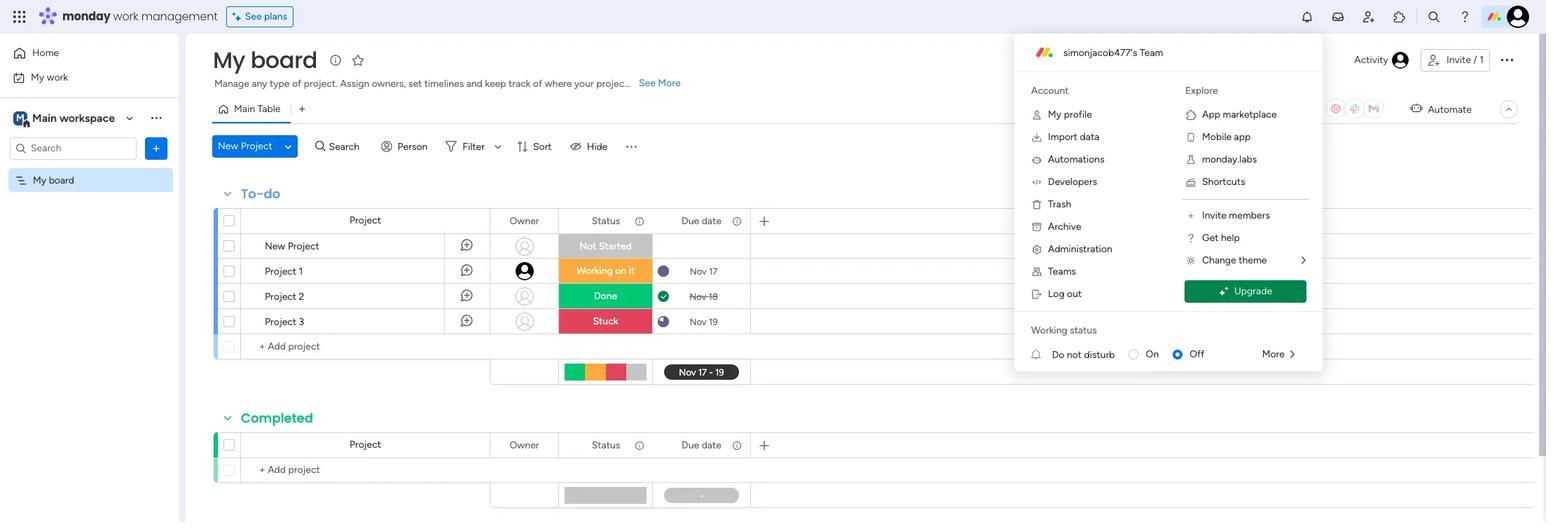Task type: locate. For each thing, give the bounding box(es) containing it.
of right type
[[292, 78, 301, 90]]

1 horizontal spatial work
[[113, 8, 138, 25]]

nov 19
[[690, 316, 718, 327]]

disturb
[[1085, 349, 1115, 361]]

0 vertical spatial working
[[577, 265, 613, 277]]

3
[[299, 316, 304, 328]]

my
[[213, 44, 245, 76], [31, 71, 44, 83], [1048, 109, 1062, 121], [33, 174, 46, 186]]

apps image
[[1393, 10, 1407, 24]]

administration
[[1048, 243, 1113, 255]]

1 horizontal spatial my board
[[213, 44, 317, 76]]

work for monday
[[113, 8, 138, 25]]

administration link
[[1020, 238, 1163, 261]]

my board down search in workspace field
[[33, 174, 74, 186]]

0 horizontal spatial board
[[49, 174, 74, 186]]

+ Add project text field
[[248, 462, 484, 479]]

1 vertical spatial date
[[702, 439, 722, 451]]

add view image
[[299, 104, 305, 115]]

my profile
[[1048, 109, 1092, 121]]

more down upgrade
[[1263, 348, 1285, 360]]

2 owner from the top
[[510, 439, 539, 451]]

manage
[[214, 78, 249, 90]]

1 vertical spatial more
[[1263, 348, 1285, 360]]

1 vertical spatial status
[[592, 439, 620, 451]]

my down search in workspace field
[[33, 174, 46, 186]]

automations
[[1048, 153, 1105, 165]]

1 vertical spatial my board
[[33, 174, 74, 186]]

work right monday
[[113, 8, 138, 25]]

see
[[245, 11, 262, 22], [639, 77, 656, 89]]

main table button
[[212, 98, 291, 121]]

plans
[[264, 11, 287, 22]]

administration image
[[1032, 244, 1043, 255]]

main for main table
[[234, 103, 255, 115]]

1 vertical spatial owner field
[[506, 438, 543, 453]]

mobile app
[[1203, 131, 1251, 143]]

1 vertical spatial status field
[[588, 438, 624, 453]]

Status field
[[588, 213, 624, 229], [588, 438, 624, 453]]

due date up nov 17
[[682, 215, 722, 227]]

0 vertical spatial due date field
[[678, 213, 725, 229]]

1 nov from the top
[[690, 266, 707, 276]]

new project up project 1
[[265, 240, 319, 252]]

project 2
[[265, 291, 304, 303]]

options image
[[1499, 51, 1516, 68], [149, 141, 163, 155]]

get help image
[[1186, 233, 1197, 244]]

column information image
[[634, 215, 645, 227], [732, 215, 743, 227], [732, 440, 743, 451]]

import data image
[[1032, 132, 1043, 143]]

nov
[[690, 266, 707, 276], [690, 291, 707, 302], [690, 316, 707, 327]]

simonjacob477's team
[[1064, 47, 1164, 59]]

status field for completed
[[588, 438, 624, 453]]

1 vertical spatial options image
[[149, 141, 163, 155]]

new up project 1
[[265, 240, 285, 252]]

date
[[702, 215, 722, 227], [702, 439, 722, 451]]

my board up any
[[213, 44, 317, 76]]

monday
[[62, 8, 110, 25]]

+ Add project text field
[[248, 338, 484, 355]]

activity
[[1355, 54, 1389, 66]]

more right project
[[658, 77, 681, 89]]

main for main workspace
[[32, 111, 57, 124]]

app
[[1203, 109, 1221, 121]]

1 vertical spatial board
[[49, 174, 74, 186]]

main left table
[[234, 103, 255, 115]]

0 vertical spatial owner
[[510, 215, 539, 227]]

1 of from the left
[[292, 78, 301, 90]]

0 horizontal spatial see
[[245, 11, 262, 22]]

1 vertical spatial new
[[265, 240, 285, 252]]

see right project
[[639, 77, 656, 89]]

working for working status
[[1032, 324, 1068, 336]]

project inside button
[[241, 140, 273, 152]]

1
[[1480, 54, 1484, 66], [299, 266, 303, 278]]

main inside button
[[234, 103, 255, 115]]

2 due date from the top
[[682, 439, 722, 451]]

collapse board header image
[[1504, 104, 1515, 115]]

see inside 'button'
[[245, 11, 262, 22]]

0 vertical spatial new
[[218, 140, 238, 152]]

see left plans
[[245, 11, 262, 22]]

automations image
[[1032, 154, 1043, 165]]

done
[[594, 290, 617, 302]]

0 horizontal spatial invite
[[1203, 210, 1227, 221]]

project
[[241, 140, 273, 152], [350, 214, 381, 226], [288, 240, 319, 252], [265, 266, 297, 278], [265, 291, 297, 303], [265, 316, 297, 328], [350, 439, 381, 451]]

status up not started
[[592, 215, 620, 227]]

2 vertical spatial nov
[[690, 316, 707, 327]]

select product image
[[13, 10, 27, 24]]

list arrow image
[[1302, 256, 1306, 266], [1291, 350, 1295, 360]]

my work button
[[8, 66, 151, 89]]

1 vertical spatial due date
[[682, 439, 722, 451]]

1 horizontal spatial of
[[533, 78, 543, 90]]

new project down main table button
[[218, 140, 273, 152]]

0 vertical spatial status
[[592, 215, 620, 227]]

import data link
[[1020, 126, 1163, 149]]

work
[[113, 8, 138, 25], [47, 71, 68, 83]]

main inside workspace selection element
[[32, 111, 57, 124]]

0 vertical spatial 1
[[1480, 54, 1484, 66]]

0 vertical spatial see
[[245, 11, 262, 22]]

Owner field
[[506, 213, 543, 229], [506, 438, 543, 453]]

work inside button
[[47, 71, 68, 83]]

1 horizontal spatial 1
[[1480, 54, 1484, 66]]

2 due date field from the top
[[678, 438, 725, 453]]

change theme image
[[1186, 255, 1197, 266]]

to-
[[241, 185, 264, 203]]

my board
[[213, 44, 317, 76], [33, 174, 74, 186]]

Due date field
[[678, 213, 725, 229], [678, 438, 725, 453]]

0 vertical spatial new project
[[218, 140, 273, 152]]

0 vertical spatial date
[[702, 215, 722, 227]]

0 vertical spatial work
[[113, 8, 138, 25]]

invite / 1
[[1447, 54, 1484, 66]]

2
[[299, 291, 304, 303]]

add to favorites image
[[351, 53, 365, 67]]

do
[[1052, 349, 1065, 361]]

log out
[[1048, 288, 1082, 300]]

1 horizontal spatial board
[[251, 44, 317, 76]]

1 date from the top
[[702, 215, 722, 227]]

1 vertical spatial due date field
[[678, 438, 725, 453]]

0 horizontal spatial of
[[292, 78, 301, 90]]

get help
[[1203, 232, 1240, 244]]

board down search in workspace field
[[49, 174, 74, 186]]

do
[[264, 185, 281, 203]]

new
[[218, 140, 238, 152], [265, 240, 285, 252]]

stands.
[[631, 78, 662, 90]]

completed
[[241, 409, 313, 427]]

2 nov from the top
[[690, 291, 707, 302]]

shortcuts
[[1203, 176, 1246, 188]]

1 vertical spatial working
[[1032, 324, 1068, 336]]

My board field
[[210, 44, 321, 76]]

0 vertical spatial status field
[[588, 213, 624, 229]]

2 status from the top
[[592, 439, 620, 451]]

project.
[[304, 78, 338, 90]]

1 horizontal spatial working
[[1032, 324, 1068, 336]]

angle down image
[[285, 141, 292, 152]]

main right the workspace image
[[32, 111, 57, 124]]

1 horizontal spatial list arrow image
[[1302, 256, 1306, 266]]

notifications image
[[1301, 10, 1315, 24]]

v2 search image
[[315, 139, 326, 154]]

search everything image
[[1428, 10, 1442, 24]]

invite / 1 button
[[1421, 49, 1491, 71]]

0 vertical spatial due
[[682, 215, 700, 227]]

see plans
[[245, 11, 287, 22]]

teams
[[1048, 266, 1076, 278]]

my profile link
[[1020, 104, 1163, 126]]

trash link
[[1020, 193, 1163, 216]]

1 vertical spatial 1
[[299, 266, 303, 278]]

get
[[1203, 232, 1219, 244]]

invite members
[[1203, 210, 1271, 221]]

0 vertical spatial nov
[[690, 266, 707, 276]]

set
[[408, 78, 422, 90]]

1 horizontal spatial new
[[265, 240, 285, 252]]

option
[[0, 167, 179, 170]]

0 horizontal spatial my board
[[33, 174, 74, 186]]

teams image
[[1032, 266, 1043, 278]]

Completed field
[[238, 409, 317, 427]]

automate
[[1429, 103, 1472, 115]]

1 up 2
[[299, 266, 303, 278]]

invite left /
[[1447, 54, 1472, 66]]

1 vertical spatial invite
[[1203, 210, 1227, 221]]

working status
[[1032, 324, 1097, 336]]

0 vertical spatial invite
[[1447, 54, 1472, 66]]

0 horizontal spatial 1
[[299, 266, 303, 278]]

1 horizontal spatial main
[[234, 103, 255, 115]]

my board inside list box
[[33, 174, 74, 186]]

menu image
[[625, 139, 639, 153]]

due date field up nov 17
[[678, 213, 725, 229]]

owner
[[510, 215, 539, 227], [510, 439, 539, 451]]

1 status from the top
[[592, 215, 620, 227]]

invite
[[1447, 54, 1472, 66], [1203, 210, 1227, 221]]

show board description image
[[327, 53, 344, 67]]

sort
[[533, 141, 552, 152]]

my right my profile image
[[1048, 109, 1062, 121]]

nov left "17"
[[690, 266, 707, 276]]

0 horizontal spatial list arrow image
[[1291, 350, 1295, 360]]

it
[[629, 265, 635, 277]]

0 vertical spatial list arrow image
[[1302, 256, 1306, 266]]

working for working on it
[[577, 265, 613, 277]]

board up type
[[251, 44, 317, 76]]

my board list box
[[0, 165, 179, 381]]

status field left column information image at the bottom
[[588, 438, 624, 453]]

status
[[592, 215, 620, 227], [592, 439, 620, 451]]

see more link
[[638, 76, 682, 90]]

1 right /
[[1480, 54, 1484, 66]]

main
[[234, 103, 255, 115], [32, 111, 57, 124]]

3 nov from the top
[[690, 316, 707, 327]]

working
[[577, 265, 613, 277], [1032, 324, 1068, 336]]

1 status field from the top
[[588, 213, 624, 229]]

nov left 18
[[690, 291, 707, 302]]

status left column information image at the bottom
[[592, 439, 620, 451]]

new project inside button
[[218, 140, 273, 152]]

help image
[[1458, 10, 1472, 24]]

invite inside button
[[1447, 54, 1472, 66]]

1 vertical spatial due
[[682, 439, 700, 451]]

0 horizontal spatial main
[[32, 111, 57, 124]]

2 status field from the top
[[588, 438, 624, 453]]

options image down workspace options icon
[[149, 141, 163, 155]]

status field up not started
[[588, 213, 624, 229]]

1 vertical spatial list arrow image
[[1291, 350, 1295, 360]]

work down home
[[47, 71, 68, 83]]

0 horizontal spatial work
[[47, 71, 68, 83]]

due up nov 17
[[682, 215, 700, 227]]

options image right /
[[1499, 51, 1516, 68]]

monday.labs image
[[1186, 154, 1197, 165]]

list arrow image inside more link
[[1291, 350, 1295, 360]]

m
[[16, 112, 24, 124]]

1 horizontal spatial options image
[[1499, 51, 1516, 68]]

due date
[[682, 215, 722, 227], [682, 439, 722, 451]]

my down home
[[31, 71, 44, 83]]

of
[[292, 78, 301, 90], [533, 78, 543, 90]]

17
[[709, 266, 718, 276]]

1 horizontal spatial invite
[[1447, 54, 1472, 66]]

working down not
[[577, 265, 613, 277]]

and
[[466, 78, 483, 90]]

new down main table button
[[218, 140, 238, 152]]

help
[[1222, 232, 1240, 244]]

due date field right column information image at the bottom
[[678, 438, 725, 453]]

of right track
[[533, 78, 543, 90]]

on
[[1146, 348, 1159, 360]]

activity button
[[1349, 49, 1416, 71]]

1 horizontal spatial more
[[1263, 348, 1285, 360]]

working up v2 surfce notifications icon
[[1032, 324, 1068, 336]]

2 date from the top
[[702, 439, 722, 451]]

invite members image
[[1362, 10, 1376, 24]]

workspace image
[[13, 110, 27, 126]]

Search field
[[326, 137, 368, 156]]

0 vertical spatial due date
[[682, 215, 722, 227]]

0 horizontal spatial new
[[218, 140, 238, 152]]

1 vertical spatial see
[[639, 77, 656, 89]]

1 vertical spatial nov
[[690, 291, 707, 302]]

status
[[1070, 324, 1097, 336]]

0 horizontal spatial working
[[577, 265, 613, 277]]

0 vertical spatial owner field
[[506, 213, 543, 229]]

2 owner field from the top
[[506, 438, 543, 453]]

project 1
[[265, 266, 303, 278]]

main workspace
[[32, 111, 115, 124]]

invite up get
[[1203, 210, 1227, 221]]

1 horizontal spatial see
[[639, 77, 656, 89]]

0 vertical spatial board
[[251, 44, 317, 76]]

type
[[270, 78, 290, 90]]

archive image
[[1032, 221, 1043, 233]]

due right column information image at the bottom
[[682, 439, 700, 451]]

nov left 19
[[690, 316, 707, 327]]

0 horizontal spatial more
[[658, 77, 681, 89]]

due date right column information image at the bottom
[[682, 439, 722, 451]]

archive link
[[1020, 216, 1163, 238]]

1 vertical spatial owner
[[510, 439, 539, 451]]

more
[[658, 77, 681, 89], [1263, 348, 1285, 360]]

1 vertical spatial work
[[47, 71, 68, 83]]



Task type: describe. For each thing, give the bounding box(es) containing it.
not started
[[580, 240, 632, 252]]

keep
[[485, 78, 506, 90]]

timelines
[[425, 78, 464, 90]]

jacob simon image
[[1507, 6, 1530, 28]]

new inside button
[[218, 140, 238, 152]]

1 due date from the top
[[682, 215, 722, 227]]

invite members image
[[1186, 210, 1197, 221]]

app marketplace
[[1203, 109, 1277, 121]]

main table
[[234, 103, 281, 115]]

on
[[615, 265, 627, 277]]

more link
[[1251, 343, 1306, 366]]

0 vertical spatial more
[[658, 77, 681, 89]]

18
[[709, 291, 718, 302]]

app
[[1235, 131, 1251, 143]]

theme
[[1239, 254, 1267, 266]]

0 vertical spatial my board
[[213, 44, 317, 76]]

v2 done deadline image
[[658, 290, 669, 303]]

members
[[1229, 210, 1271, 221]]

1 due date field from the top
[[678, 213, 725, 229]]

/
[[1474, 54, 1478, 66]]

1 due from the top
[[682, 215, 700, 227]]

status field for to-do
[[588, 213, 624, 229]]

change theme
[[1203, 254, 1267, 266]]

sort button
[[511, 135, 560, 158]]

nov for 1
[[690, 266, 707, 276]]

management
[[141, 8, 218, 25]]

filter
[[463, 141, 485, 152]]

1 inside button
[[1480, 54, 1484, 66]]

my inside button
[[31, 71, 44, 83]]

trash
[[1048, 198, 1072, 210]]

autopilot image
[[1411, 100, 1423, 118]]

nov 18
[[690, 291, 718, 302]]

2 of from the left
[[533, 78, 543, 90]]

see for see more
[[639, 77, 656, 89]]

mobile app image
[[1186, 132, 1197, 143]]

1 vertical spatial new project
[[265, 240, 319, 252]]

do not disturb
[[1052, 349, 1115, 361]]

track
[[509, 78, 531, 90]]

out
[[1067, 288, 1082, 300]]

started
[[599, 240, 632, 252]]

nov 17
[[690, 266, 718, 276]]

log out image
[[1032, 289, 1043, 300]]

status for to-do
[[592, 215, 620, 227]]

see for see plans
[[245, 11, 262, 22]]

not
[[1067, 349, 1082, 361]]

person
[[398, 141, 428, 152]]

person button
[[375, 135, 436, 158]]

hide button
[[565, 135, 616, 158]]

monday.labs
[[1203, 153, 1257, 165]]

any
[[252, 78, 267, 90]]

dapulse integrations image
[[1266, 104, 1277, 115]]

0 vertical spatial options image
[[1499, 51, 1516, 68]]

workspace selection element
[[13, 110, 117, 128]]

your
[[575, 78, 594, 90]]

19
[[709, 316, 718, 327]]

nov for 2
[[690, 291, 707, 302]]

not
[[580, 240, 597, 252]]

off
[[1190, 348, 1205, 360]]

simonjacob477's
[[1064, 47, 1138, 59]]

status for completed
[[592, 439, 620, 451]]

home button
[[8, 42, 151, 64]]

account
[[1032, 85, 1069, 97]]

profile
[[1064, 109, 1092, 121]]

inbox image
[[1332, 10, 1346, 24]]

trash image
[[1032, 199, 1043, 210]]

To-do field
[[238, 185, 284, 203]]

marketplace
[[1223, 109, 1277, 121]]

upgrade
[[1235, 285, 1273, 297]]

0 horizontal spatial options image
[[149, 141, 163, 155]]

work for my
[[47, 71, 68, 83]]

upgrade stars new image
[[1219, 286, 1229, 297]]

shortcuts image
[[1186, 177, 1197, 188]]

invite for invite / 1
[[1447, 54, 1472, 66]]

workspace options image
[[149, 111, 163, 125]]

workspace
[[60, 111, 115, 124]]

explore
[[1186, 85, 1219, 97]]

manage any type of project. assign owners, set timelines and keep track of where your project stands.
[[214, 78, 662, 90]]

developers
[[1048, 176, 1098, 188]]

see more
[[639, 77, 681, 89]]

my inside list box
[[33, 174, 46, 186]]

2 due from the top
[[682, 439, 700, 451]]

home
[[32, 47, 59, 59]]

project
[[597, 78, 628, 90]]

log
[[1048, 288, 1065, 300]]

assign
[[340, 78, 369, 90]]

hide
[[587, 141, 608, 152]]

my up manage
[[213, 44, 245, 76]]

mobile
[[1203, 131, 1232, 143]]

v2 surfce notifications image
[[1032, 347, 1052, 362]]

teams link
[[1020, 261, 1163, 283]]

import
[[1048, 131, 1078, 143]]

developers image
[[1032, 177, 1043, 188]]

stuck
[[593, 315, 618, 327]]

invite for invite members
[[1203, 210, 1227, 221]]

my profile image
[[1032, 109, 1043, 121]]

Search in workspace field
[[29, 140, 117, 156]]

data
[[1080, 131, 1100, 143]]

arrow down image
[[490, 138, 507, 155]]

1 owner from the top
[[510, 215, 539, 227]]

upgrade button
[[1185, 280, 1307, 303]]

to-do
[[241, 185, 281, 203]]

working on it
[[577, 265, 635, 277]]

column information image
[[634, 440, 645, 451]]

new project button
[[212, 135, 278, 158]]

monday work management
[[62, 8, 218, 25]]

table
[[258, 103, 281, 115]]

archive
[[1048, 221, 1082, 233]]

1 owner field from the top
[[506, 213, 543, 229]]

board inside my board list box
[[49, 174, 74, 186]]

change
[[1203, 254, 1237, 266]]

team
[[1140, 47, 1164, 59]]

owners,
[[372, 78, 406, 90]]

my work
[[31, 71, 68, 83]]



Task type: vqa. For each thing, say whether or not it's contained in the screenshot.
Mobile app icon
yes



